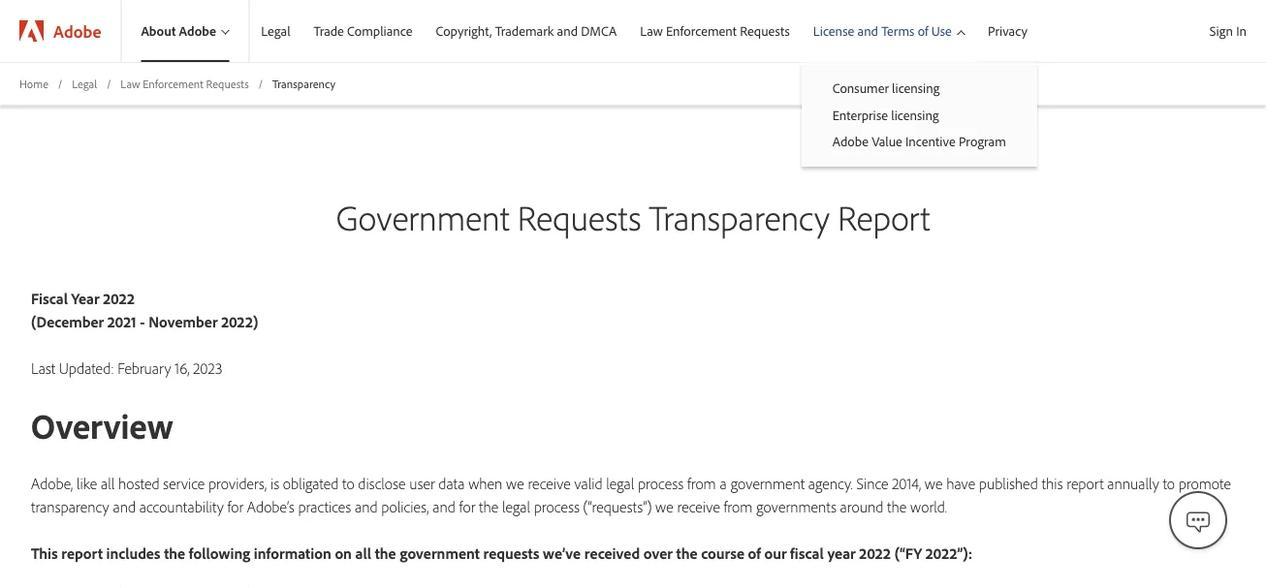Task type: vqa. For each thing, say whether or not it's contained in the screenshot.
TIPS,
no



Task type: describe. For each thing, give the bounding box(es) containing it.
1 horizontal spatial legal link
[[250, 0, 302, 62]]

last
[[31, 358, 55, 378]]

hosted
[[118, 474, 160, 493]]

a
[[720, 474, 727, 493]]

the right on
[[375, 543, 396, 563]]

obligated
[[283, 474, 339, 493]]

over
[[644, 543, 673, 563]]

fiscal
[[31, 289, 68, 308]]

february
[[118, 358, 171, 378]]

data
[[439, 474, 465, 493]]

2022)
[[221, 312, 258, 331]]

government
[[336, 195, 510, 239]]

consumer licensing link
[[802, 75, 1037, 101]]

year
[[828, 543, 856, 563]]

1 vertical spatial government
[[400, 543, 480, 563]]

governments
[[756, 497, 837, 516]]

since
[[857, 474, 889, 493]]

providers,
[[208, 474, 267, 493]]

and down hosted
[[113, 497, 136, 516]]

licensing for enterprise licensing
[[891, 106, 939, 123]]

valid
[[575, 474, 603, 493]]

this report includes the following information on all the government requests we've received over the course of our fiscal year 2022 ("fy 2022"):
[[31, 543, 973, 563]]

fiscal
[[790, 543, 824, 563]]

on
[[335, 543, 352, 563]]

transparency
[[31, 497, 109, 516]]

0 horizontal spatial of
[[748, 543, 761, 563]]

(december
[[31, 312, 104, 331]]

group containing consumer licensing
[[802, 62, 1037, 167]]

received
[[585, 543, 640, 563]]

this
[[1042, 474, 1063, 493]]

enterprise licensing link
[[802, 101, 1037, 128]]

includes
[[106, 543, 160, 563]]

enterprise licensing
[[833, 106, 939, 123]]

copyright, trademark and dmca
[[436, 23, 617, 39]]

the down when
[[479, 497, 499, 516]]

all inside adobe, like all hosted service providers, is obligated to disclose user data when we receive valid legal process from a government agency. since 2014, we have published this report annually to promote transparency and accountability for adobe's practices and policies, and for the legal process ("requests") we receive from governments around the world.
[[101, 474, 115, 493]]

trade
[[314, 23, 344, 39]]

requests
[[483, 543, 540, 563]]

user
[[409, 474, 435, 493]]

our
[[765, 543, 787, 563]]

government inside adobe, like all hosted service providers, is obligated to disclose user data when we receive valid legal process from a government agency. since 2014, we have published this report annually to promote transparency and accountability for adobe's practices and policies, and for the legal process ("requests") we receive from governments around the world.
[[731, 474, 805, 493]]

2023
[[193, 358, 222, 378]]

1 vertical spatial from
[[724, 497, 753, 516]]

agency.
[[809, 474, 853, 493]]

promote
[[1179, 474, 1231, 493]]

1 horizontal spatial all
[[355, 543, 371, 563]]

copyright, trademark and dmca link
[[424, 0, 629, 62]]

and left dmca
[[557, 23, 578, 39]]

we've
[[543, 543, 581, 563]]

1 vertical spatial law enforcement requests link
[[121, 76, 249, 92]]

incentive
[[906, 133, 956, 150]]

1 horizontal spatial legal
[[606, 474, 634, 493]]

adobe value incentive program
[[833, 133, 1006, 150]]

the right over
[[676, 543, 698, 563]]

adobe for adobe
[[53, 20, 101, 42]]

program
[[959, 133, 1006, 150]]

information
[[254, 543, 331, 563]]

1 horizontal spatial receive
[[677, 497, 720, 516]]

1 horizontal spatial law enforcement requests link
[[629, 0, 802, 62]]

0 vertical spatial law
[[640, 23, 663, 39]]

2 to from the left
[[1163, 474, 1175, 493]]

have
[[947, 474, 976, 493]]

trade compliance
[[314, 23, 413, 39]]

0 vertical spatial transparency
[[272, 76, 335, 91]]

licensing for consumer licensing
[[892, 80, 940, 96]]

2014,
[[892, 474, 921, 493]]

report
[[838, 195, 930, 239]]

november
[[149, 312, 218, 331]]

this
[[31, 543, 58, 563]]

and inside dropdown button
[[858, 23, 879, 39]]

consumer
[[833, 80, 889, 96]]

the down 2014,
[[887, 497, 907, 516]]

fiscal year 2022 (december 2021 - november 2022)
[[31, 289, 258, 331]]

updated:
[[59, 358, 114, 378]]

report inside adobe, like all hosted service providers, is obligated to disclose user data when we receive valid legal process from a government agency. since 2014, we have published this report annually to promote transparency and accountability for adobe's practices and policies, and for the legal process ("requests") we receive from governments around the world.
[[1067, 474, 1104, 493]]

adobe's
[[247, 497, 294, 516]]

adobe link
[[0, 0, 121, 62]]

1 vertical spatial transparency
[[649, 195, 830, 239]]

0 vertical spatial from
[[687, 474, 716, 493]]

2022"):
[[926, 543, 973, 563]]

1 vertical spatial report
[[61, 543, 103, 563]]

use
[[932, 23, 952, 39]]

sign in
[[1210, 22, 1247, 39]]

accountability
[[139, 497, 224, 516]]

license and terms of use button
[[802, 0, 977, 62]]

0 vertical spatial process
[[638, 474, 684, 493]]

1 vertical spatial legal
[[502, 497, 530, 516]]

compliance
[[347, 23, 413, 39]]

year
[[71, 289, 99, 308]]

course
[[701, 543, 745, 563]]

2 horizontal spatial we
[[925, 474, 943, 493]]

practices
[[298, 497, 351, 516]]

1 vertical spatial enforcement
[[143, 76, 203, 91]]

overview
[[31, 404, 173, 448]]

0 horizontal spatial requests
[[206, 76, 249, 91]]



Task type: locate. For each thing, give the bounding box(es) containing it.
all right on
[[355, 543, 371, 563]]

0 horizontal spatial for
[[227, 497, 244, 516]]

legal down when
[[502, 497, 530, 516]]

of inside dropdown button
[[918, 23, 929, 39]]

trade compliance link
[[302, 0, 424, 62]]

2 for from the left
[[459, 497, 475, 516]]

legal
[[261, 23, 291, 39], [72, 76, 97, 91]]

to right annually
[[1163, 474, 1175, 493]]

1 vertical spatial all
[[355, 543, 371, 563]]

we right ("requests")
[[656, 497, 674, 516]]

1 horizontal spatial transparency
[[649, 195, 830, 239]]

0 horizontal spatial transparency
[[272, 76, 335, 91]]

adobe for adobe value incentive program
[[833, 133, 869, 150]]

policies,
[[381, 497, 429, 516]]

home link
[[19, 76, 48, 92]]

1 horizontal spatial of
[[918, 23, 929, 39]]

1 vertical spatial of
[[748, 543, 761, 563]]

licensing down consumer licensing link
[[891, 106, 939, 123]]

is
[[271, 474, 279, 493]]

to
[[342, 474, 354, 493], [1163, 474, 1175, 493]]

("requests")
[[583, 497, 652, 516]]

0 vertical spatial of
[[918, 23, 929, 39]]

the right includes
[[164, 543, 185, 563]]

receive left valid
[[528, 474, 571, 493]]

following
[[189, 543, 250, 563]]

2022 left ("fy
[[860, 543, 891, 563]]

privacy
[[988, 22, 1028, 39]]

2 horizontal spatial adobe
[[833, 133, 869, 150]]

license and terms of use
[[813, 23, 952, 39]]

receive down a
[[677, 497, 720, 516]]

about
[[141, 23, 176, 39]]

1 horizontal spatial enforcement
[[666, 23, 737, 39]]

around
[[840, 497, 884, 516]]

0 horizontal spatial 2022
[[103, 289, 135, 308]]

home
[[19, 76, 48, 91]]

1 vertical spatial process
[[534, 497, 580, 516]]

process
[[638, 474, 684, 493], [534, 497, 580, 516]]

for
[[227, 497, 244, 516], [459, 497, 475, 516]]

law down about adobe popup button
[[121, 76, 140, 91]]

law enforcement requests
[[640, 23, 790, 39], [121, 76, 249, 91]]

0 vertical spatial licensing
[[892, 80, 940, 96]]

0 horizontal spatial adobe
[[53, 20, 101, 42]]

1 horizontal spatial law
[[640, 23, 663, 39]]

1 vertical spatial requests
[[206, 76, 249, 91]]

for down data
[[459, 497, 475, 516]]

report
[[1067, 474, 1104, 493], [61, 543, 103, 563]]

1 vertical spatial 2022
[[860, 543, 891, 563]]

1 horizontal spatial we
[[656, 497, 674, 516]]

annually
[[1108, 474, 1160, 493]]

trademark
[[495, 23, 554, 39]]

and left 'terms'
[[858, 23, 879, 39]]

of left use
[[918, 23, 929, 39]]

2 horizontal spatial requests
[[740, 23, 790, 39]]

0 horizontal spatial receive
[[528, 474, 571, 493]]

0 horizontal spatial enforcement
[[143, 76, 203, 91]]

in
[[1237, 22, 1247, 39]]

1 horizontal spatial 2022
[[860, 543, 891, 563]]

sign in button
[[1206, 15, 1251, 48]]

dmca
[[581, 23, 617, 39]]

published
[[979, 474, 1038, 493]]

0 horizontal spatial process
[[534, 497, 580, 516]]

when
[[469, 474, 503, 493]]

0 horizontal spatial government
[[400, 543, 480, 563]]

1 horizontal spatial to
[[1163, 474, 1175, 493]]

adobe inside group
[[833, 133, 869, 150]]

0 vertical spatial legal
[[261, 23, 291, 39]]

receive
[[528, 474, 571, 493], [677, 497, 720, 516]]

licensing inside "link"
[[891, 106, 939, 123]]

16,
[[175, 358, 190, 378]]

0 horizontal spatial legal
[[72, 76, 97, 91]]

process down valid
[[534, 497, 580, 516]]

2022 up the 2021
[[103, 289, 135, 308]]

terms
[[882, 23, 915, 39]]

government down policies,
[[400, 543, 480, 563]]

to up practices
[[342, 474, 354, 493]]

0 horizontal spatial legal
[[502, 497, 530, 516]]

adobe,
[[31, 474, 73, 493]]

disclose
[[358, 474, 406, 493]]

from down a
[[724, 497, 753, 516]]

0 vertical spatial legal
[[606, 474, 634, 493]]

1 horizontal spatial report
[[1067, 474, 1104, 493]]

0 vertical spatial government
[[731, 474, 805, 493]]

government up governments
[[731, 474, 805, 493]]

value
[[872, 133, 903, 150]]

1 horizontal spatial adobe
[[179, 23, 216, 39]]

1 horizontal spatial requests
[[518, 195, 641, 239]]

for down providers,
[[227, 497, 244, 516]]

group
[[802, 62, 1037, 167]]

0 vertical spatial receive
[[528, 474, 571, 493]]

2021
[[107, 312, 136, 331]]

0 horizontal spatial law
[[121, 76, 140, 91]]

adobe value incentive program link
[[802, 128, 1037, 155]]

1 horizontal spatial for
[[459, 497, 475, 516]]

1 horizontal spatial law enforcement requests
[[640, 23, 790, 39]]

the
[[479, 497, 499, 516], [887, 497, 907, 516], [164, 543, 185, 563], [375, 543, 396, 563], [676, 543, 698, 563]]

0 vertical spatial law enforcement requests link
[[629, 0, 802, 62]]

1 horizontal spatial government
[[731, 474, 805, 493]]

1 vertical spatial law enforcement requests
[[121, 76, 249, 91]]

0 vertical spatial requests
[[740, 23, 790, 39]]

all
[[101, 474, 115, 493], [355, 543, 371, 563]]

1 vertical spatial law
[[121, 76, 140, 91]]

0 vertical spatial all
[[101, 474, 115, 493]]

0 horizontal spatial law enforcement requests link
[[121, 76, 249, 92]]

0 horizontal spatial from
[[687, 474, 716, 493]]

0 vertical spatial report
[[1067, 474, 1104, 493]]

0 horizontal spatial all
[[101, 474, 115, 493]]

0 vertical spatial enforcement
[[666, 23, 737, 39]]

legal left trade
[[261, 23, 291, 39]]

0 horizontal spatial law enforcement requests
[[121, 76, 249, 91]]

all right like at left bottom
[[101, 474, 115, 493]]

copyright,
[[436, 23, 492, 39]]

last updated: february 16, 2023
[[31, 358, 222, 378]]

1 to from the left
[[342, 474, 354, 493]]

service
[[163, 474, 205, 493]]

and down disclose
[[355, 497, 378, 516]]

we right when
[[506, 474, 524, 493]]

adobe
[[53, 20, 101, 42], [179, 23, 216, 39], [833, 133, 869, 150]]

like
[[77, 474, 97, 493]]

0 vertical spatial 2022
[[103, 289, 135, 308]]

law right dmca
[[640, 23, 663, 39]]

we up world.
[[925, 474, 943, 493]]

of left our
[[748, 543, 761, 563]]

1 horizontal spatial legal
[[261, 23, 291, 39]]

government requests transparency report
[[336, 195, 930, 239]]

2022 inside fiscal year 2022 (december 2021 - november 2022)
[[103, 289, 135, 308]]

("fy
[[895, 543, 922, 563]]

1 horizontal spatial from
[[724, 497, 753, 516]]

1 vertical spatial legal
[[72, 76, 97, 91]]

1 vertical spatial legal link
[[72, 76, 97, 92]]

enforcement
[[666, 23, 737, 39], [143, 76, 203, 91]]

from left a
[[687, 474, 716, 493]]

adobe, like all hosted service providers, is obligated to disclose user data when we receive valid legal process from a government agency. since 2014, we have published this report annually to promote transparency and accountability for adobe's practices and policies, and for the legal process ("requests") we receive from governments around the world.
[[31, 474, 1231, 516]]

0 horizontal spatial to
[[342, 474, 354, 493]]

and down data
[[433, 497, 456, 516]]

licensing up enterprise licensing "link"
[[892, 80, 940, 96]]

0 vertical spatial law enforcement requests
[[640, 23, 790, 39]]

2 vertical spatial requests
[[518, 195, 641, 239]]

privacy link
[[977, 0, 1039, 62]]

adobe left 'about'
[[53, 20, 101, 42]]

0 horizontal spatial report
[[61, 543, 103, 563]]

legal link right home link
[[72, 76, 97, 92]]

0 vertical spatial legal link
[[250, 0, 302, 62]]

-
[[140, 312, 145, 331]]

adobe inside popup button
[[179, 23, 216, 39]]

world.
[[911, 497, 947, 516]]

1 vertical spatial receive
[[677, 497, 720, 516]]

adobe right 'about'
[[179, 23, 216, 39]]

consumer licensing
[[833, 80, 940, 96]]

about adobe button
[[122, 0, 249, 62]]

sign
[[1210, 22, 1233, 39]]

requests
[[740, 23, 790, 39], [206, 76, 249, 91], [518, 195, 641, 239]]

license
[[813, 23, 855, 39]]

from
[[687, 474, 716, 493], [724, 497, 753, 516]]

1 vertical spatial licensing
[[891, 106, 939, 123]]

legal right 'home'
[[72, 76, 97, 91]]

licensing
[[892, 80, 940, 96], [891, 106, 939, 123]]

adobe down the enterprise
[[833, 133, 869, 150]]

about adobe
[[141, 23, 216, 39]]

2022
[[103, 289, 135, 308], [860, 543, 891, 563]]

process up ("requests")
[[638, 474, 684, 493]]

0 horizontal spatial we
[[506, 474, 524, 493]]

1 for from the left
[[227, 497, 244, 516]]

legal
[[606, 474, 634, 493], [502, 497, 530, 516]]

legal link left trade
[[250, 0, 302, 62]]

legal up ("requests")
[[606, 474, 634, 493]]

enterprise
[[833, 106, 888, 123]]

0 horizontal spatial legal link
[[72, 76, 97, 92]]

1 horizontal spatial process
[[638, 474, 684, 493]]



